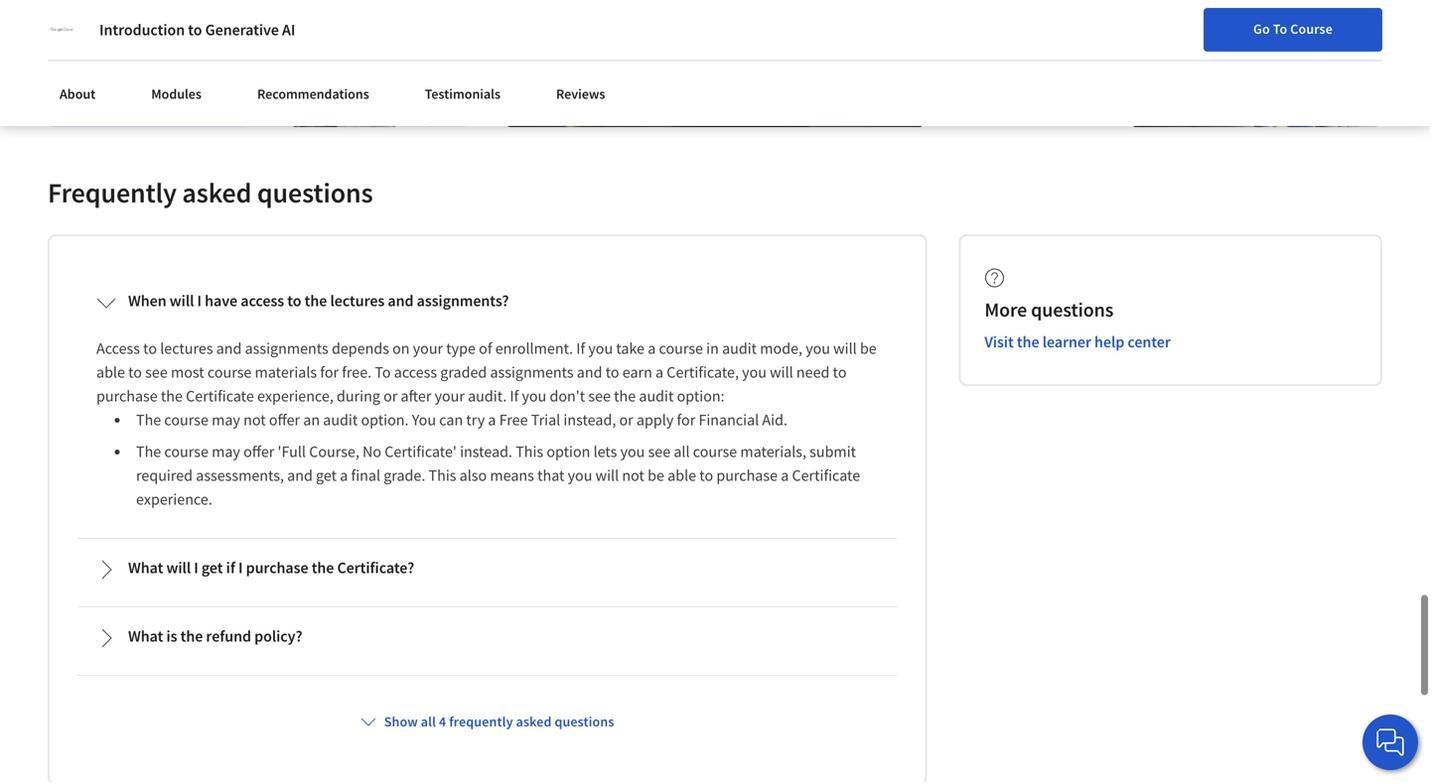 Task type: vqa. For each thing, say whether or not it's contained in the screenshot.
Google image
no



Task type: describe. For each thing, give the bounding box(es) containing it.
about link
[[48, 74, 108, 114]]

will down 'mode,' on the right top of page
[[770, 362, 793, 382]]

1 horizontal spatial if
[[576, 339, 585, 358]]

a right the take
[[648, 339, 656, 358]]

instead,
[[564, 410, 616, 430]]

1 horizontal spatial see
[[588, 386, 611, 406]]

graded
[[440, 362, 487, 382]]

course,
[[309, 442, 359, 462]]

mode,
[[760, 339, 803, 358]]

is
[[166, 627, 177, 647]]

you up the trial
[[522, 386, 547, 406]]

to left earn
[[606, 362, 619, 382]]

able inside access to lectures and assignments depends on your type of enrollment. if you take a course in audit mode, you will be able to see most course materials for free. to access graded assignments and to earn a certificate, you will need to purchase the certificate experience, during or after your audit. if you don't see the audit option:
[[96, 362, 125, 382]]

have
[[205, 291, 238, 311]]

means
[[490, 466, 534, 486]]

the inside more questions visit the learner help center
[[1017, 332, 1040, 352]]

may for not
[[212, 410, 240, 430]]

what is the refund policy?
[[128, 627, 303, 647]]

certificate inside the course may offer 'full course, no certificate' instead. this option lets you see all course materials, submit required assessments, and get a final grade. this also means that you will not be able to purchase a certificate experience.
[[792, 466, 860, 486]]

will inside "dropdown button"
[[170, 291, 194, 311]]

assessments,
[[196, 466, 284, 486]]

no
[[363, 442, 382, 462]]

i for get
[[194, 558, 198, 578]]

to inside the course may offer 'full course, no certificate' instead. this option lets you see all course materials, submit required assessments, and get a final grade. this also means that you will not be able to purchase a certificate experience.
[[700, 466, 713, 486]]

to down access
[[128, 362, 142, 382]]

policy?
[[254, 627, 303, 647]]

and up the don't
[[577, 362, 602, 382]]

about
[[60, 85, 96, 103]]

materials
[[255, 362, 317, 382]]

after
[[401, 386, 431, 406]]

assignments?
[[417, 291, 509, 311]]

0 vertical spatial audit
[[722, 339, 757, 358]]

may for offer
[[212, 442, 240, 462]]

the down earn
[[614, 386, 636, 406]]

center
[[1128, 332, 1171, 352]]

on
[[392, 339, 410, 358]]

be inside the course may offer 'full course, no certificate' instead. this option lets you see all course materials, submit required assessments, and get a final grade. this also means that you will not be able to purchase a certificate experience.
[[648, 466, 665, 486]]

will inside dropdown button
[[166, 558, 191, 578]]

learner
[[1043, 332, 1092, 352]]

0 horizontal spatial asked
[[182, 175, 252, 210]]

also
[[460, 466, 487, 486]]

course left in
[[659, 339, 703, 358]]

4
[[439, 713, 446, 731]]

final
[[351, 466, 381, 486]]

trial
[[531, 410, 560, 430]]

can
[[439, 410, 463, 430]]

enrollment.
[[495, 339, 573, 358]]

see inside the course may offer 'full course, no certificate' instead. this option lets you see all course materials, submit required assessments, and get a final grade. this also means that you will not be able to purchase a certificate experience.
[[648, 442, 671, 462]]

option.
[[361, 410, 409, 430]]

access to lectures and assignments depends on your type of enrollment. if you take a course in audit mode, you will be able to see most course materials for free. to access graded assignments and to earn a certificate, you will need to purchase the certificate experience, during or after your audit. if you don't see the audit option:
[[96, 339, 880, 406]]

the course may offer 'full course, no certificate' instead. this option lets you see all course materials, submit required assessments, and get a final grade. this also means that you will not be able to purchase a certificate experience.
[[136, 442, 864, 509]]

experience,
[[257, 386, 334, 406]]

aid.
[[762, 410, 788, 430]]

you down 'mode,' on the right top of page
[[742, 362, 767, 382]]

during
[[337, 386, 380, 406]]

the inside "dropdown button"
[[305, 291, 327, 311]]

to inside "dropdown button"
[[287, 291, 301, 311]]

course right most
[[207, 362, 252, 382]]

0 vertical spatial offer
[[269, 410, 300, 430]]

the for the course may not offer an audit option. you can try a free trial instead, or apply for financial aid.
[[136, 410, 161, 430]]

recommendations link
[[245, 74, 381, 114]]

will right 'mode,' on the right top of page
[[834, 339, 857, 358]]

questions inside more questions visit the learner help center
[[1031, 297, 1114, 322]]

of
[[479, 339, 492, 358]]

1 vertical spatial this
[[429, 466, 456, 486]]

testimonials
[[425, 85, 501, 103]]

and inside "dropdown button"
[[388, 291, 414, 311]]

certificate inside access to lectures and assignments depends on your type of enrollment. if you take a course in audit mode, you will be able to see most course materials for free. to access graded assignments and to earn a certificate, you will need to purchase the certificate experience, during or after your audit. if you don't see the audit option:
[[186, 386, 254, 406]]

you
[[412, 410, 436, 430]]

1 vertical spatial audit
[[639, 386, 674, 406]]

0 horizontal spatial audit
[[323, 410, 358, 430]]

the left certificate?
[[312, 558, 334, 578]]

i for have
[[197, 291, 202, 311]]

0 vertical spatial questions
[[257, 175, 373, 210]]

free.
[[342, 362, 372, 382]]

1 vertical spatial if
[[510, 386, 519, 406]]

able inside the course may offer 'full course, no certificate' instead. this option lets you see all course materials, submit required assessments, and get a final grade. this also means that you will not be able to purchase a certificate experience.
[[668, 466, 696, 486]]

show all 4 frequently asked questions button
[[352, 704, 622, 740]]

frequently
[[48, 175, 177, 210]]

an
[[303, 410, 320, 430]]

when will i have access to the lectures and assignments?
[[128, 291, 509, 311]]

visit
[[985, 332, 1014, 352]]

show all 4 frequently asked questions
[[384, 713, 614, 731]]

access inside access to lectures and assignments depends on your type of enrollment. if you take a course in audit mode, you will be able to see most course materials for free. to access graded assignments and to earn a certificate, you will need to purchase the certificate experience, during or after your audit. if you don't see the audit option:
[[394, 362, 437, 382]]

depends
[[332, 339, 389, 358]]

need
[[797, 362, 830, 382]]

go to course button
[[1204, 8, 1383, 52]]

experience.
[[136, 490, 212, 509]]

more questions visit the learner help center
[[985, 297, 1171, 352]]

testimonials link
[[413, 74, 513, 114]]

reviews link
[[544, 74, 617, 114]]

don't
[[550, 386, 585, 406]]

grade.
[[384, 466, 426, 486]]

more
[[985, 297, 1027, 322]]

to inside button
[[1273, 20, 1288, 38]]

most
[[171, 362, 204, 382]]

ai
[[282, 20, 295, 40]]

submit
[[810, 442, 856, 462]]

the down most
[[161, 386, 183, 406]]

frequently asked questions
[[48, 175, 373, 210]]

you left the take
[[588, 339, 613, 358]]

financial
[[699, 410, 759, 430]]

collapsed list
[[74, 268, 901, 783]]

earn
[[623, 362, 652, 382]]

course down most
[[164, 410, 208, 430]]

show
[[384, 713, 418, 731]]

for inside access to lectures and assignments depends on your type of enrollment. if you take a course in audit mode, you will be able to see most course materials for free. to access graded assignments and to earn a certificate, you will need to purchase the certificate experience, during or after your audit. if you don't see the audit option:
[[320, 362, 339, 382]]

refund
[[206, 627, 251, 647]]

that
[[537, 466, 565, 486]]

the course may not offer an audit option. you can try a free trial instead, or apply for financial aid.
[[136, 410, 788, 430]]

1 vertical spatial or
[[619, 410, 634, 430]]

google cloud image
[[48, 16, 75, 44]]

what for what is the refund policy?
[[128, 627, 163, 647]]

you down the option
[[568, 466, 592, 486]]

lectures inside "dropdown button"
[[330, 291, 385, 311]]

recommendations
[[257, 85, 369, 103]]

course down financial
[[693, 442, 737, 462]]

1 horizontal spatial this
[[516, 442, 544, 462]]

certificate'
[[385, 442, 457, 462]]

to inside access to lectures and assignments depends on your type of enrollment. if you take a course in audit mode, you will be able to see most course materials for free. to access graded assignments and to earn a certificate, you will need to purchase the certificate experience, during or after your audit. if you don't see the audit option:
[[375, 362, 391, 382]]

introduction to generative ai
[[99, 20, 295, 40]]

if
[[226, 558, 235, 578]]

a left final
[[340, 466, 348, 486]]

when
[[128, 291, 166, 311]]

show notifications image
[[1203, 25, 1227, 49]]



Task type: locate. For each thing, give the bounding box(es) containing it.
lets
[[594, 442, 617, 462]]

0 vertical spatial see
[[145, 362, 168, 382]]

1 horizontal spatial get
[[316, 466, 337, 486]]

0 horizontal spatial to
[[375, 362, 391, 382]]

get inside dropdown button
[[202, 558, 223, 578]]

what is the refund policy? button
[[80, 611, 894, 664]]

apply
[[637, 410, 674, 430]]

be
[[860, 339, 877, 358], [648, 466, 665, 486]]

1 horizontal spatial access
[[394, 362, 437, 382]]

0 vertical spatial or
[[384, 386, 398, 406]]

0 horizontal spatial questions
[[257, 175, 373, 210]]

you up need
[[806, 339, 830, 358]]

purchase right if
[[246, 558, 308, 578]]

1 vertical spatial purchase
[[717, 466, 778, 486]]

and down have
[[216, 339, 242, 358]]

2 may from the top
[[212, 442, 240, 462]]

what
[[128, 558, 163, 578], [128, 627, 163, 647]]

to left generative
[[188, 20, 202, 40]]

1 vertical spatial may
[[212, 442, 240, 462]]

generative
[[205, 20, 279, 40]]

and up on
[[388, 291, 414, 311]]

will right when
[[170, 291, 194, 311]]

lectures inside access to lectures and assignments depends on your type of enrollment. if you take a course in audit mode, you will be able to see most course materials for free. to access graded assignments and to earn a certificate, you will need to purchase the certificate experience, during or after your audit. if you don't see the audit option:
[[160, 339, 213, 358]]

purchase inside dropdown button
[[246, 558, 308, 578]]

you right lets
[[620, 442, 645, 462]]

instead.
[[460, 442, 513, 462]]

to right go
[[1273, 20, 1288, 38]]

what will i get if i purchase the certificate? button
[[80, 542, 894, 596]]

for
[[320, 362, 339, 382], [677, 410, 696, 430]]

audit
[[722, 339, 757, 358], [639, 386, 674, 406], [323, 410, 358, 430]]

chat with us image
[[1375, 727, 1407, 759]]

0 vertical spatial lectures
[[330, 291, 385, 311]]

1 vertical spatial what
[[128, 627, 163, 647]]

1 vertical spatial questions
[[1031, 297, 1114, 322]]

1 the from the top
[[136, 410, 161, 430]]

course
[[659, 339, 703, 358], [207, 362, 252, 382], [164, 410, 208, 430], [164, 442, 208, 462], [693, 442, 737, 462]]

reviews
[[556, 85, 605, 103]]

be right 'mode,' on the right top of page
[[860, 339, 877, 358]]

1 vertical spatial see
[[588, 386, 611, 406]]

you
[[588, 339, 613, 358], [806, 339, 830, 358], [742, 362, 767, 382], [522, 386, 547, 406], [620, 442, 645, 462], [568, 466, 592, 486]]

0 horizontal spatial for
[[320, 362, 339, 382]]

i left have
[[197, 291, 202, 311]]

go to course
[[1254, 20, 1333, 38]]

or up option.
[[384, 386, 398, 406]]

get left if
[[202, 558, 223, 578]]

purchase inside the course may offer 'full course, no certificate' instead. this option lets you see all course materials, submit required assessments, and get a final grade. this also means that you will not be able to purchase a certificate experience.
[[717, 466, 778, 486]]

1 horizontal spatial assignments
[[490, 362, 574, 382]]

all inside dropdown button
[[421, 713, 436, 731]]

will left if
[[166, 558, 191, 578]]

0 horizontal spatial assignments
[[245, 339, 329, 358]]

1 vertical spatial to
[[375, 362, 391, 382]]

visit the learner help center link
[[985, 332, 1171, 352]]

a right try at the left bottom of page
[[488, 410, 496, 430]]

course
[[1291, 20, 1333, 38]]

the right visit
[[1017, 332, 1040, 352]]

1 vertical spatial get
[[202, 558, 223, 578]]

0 vertical spatial assignments
[[245, 339, 329, 358]]

1 horizontal spatial audit
[[639, 386, 674, 406]]

all inside the course may offer 'full course, no certificate' instead. this option lets you see all course materials, submit required assessments, and get a final grade. this also means that you will not be able to purchase a certificate experience.
[[674, 442, 690, 462]]

certificate down most
[[186, 386, 254, 406]]

able
[[96, 362, 125, 382], [668, 466, 696, 486]]

1 vertical spatial all
[[421, 713, 436, 731]]

2 horizontal spatial see
[[648, 442, 671, 462]]

see down "apply"
[[648, 442, 671, 462]]

may
[[212, 410, 240, 430], [212, 442, 240, 462]]

lectures up most
[[160, 339, 213, 358]]

type
[[446, 339, 476, 358]]

0 horizontal spatial access
[[241, 291, 284, 311]]

0 horizontal spatial all
[[421, 713, 436, 731]]

the right is
[[180, 627, 203, 647]]

access right have
[[241, 291, 284, 311]]

0 vertical spatial for
[[320, 362, 339, 382]]

this up means
[[516, 442, 544, 462]]

0 vertical spatial to
[[1273, 20, 1288, 38]]

be inside access to lectures and assignments depends on your type of enrollment. if you take a course in audit mode, you will be able to see most course materials for free. to access graded assignments and to earn a certificate, you will need to purchase the certificate experience, during or after your audit. if you don't see the audit option:
[[860, 339, 877, 358]]

2 horizontal spatial questions
[[1031, 297, 1114, 322]]

able down access
[[96, 362, 125, 382]]

0 horizontal spatial not
[[243, 410, 266, 430]]

1 vertical spatial your
[[435, 386, 465, 406]]

0 vertical spatial asked
[[182, 175, 252, 210]]

0 vertical spatial purchase
[[96, 386, 158, 406]]

0 vertical spatial what
[[128, 558, 163, 578]]

1 horizontal spatial to
[[1273, 20, 1288, 38]]

option:
[[677, 386, 725, 406]]

2 vertical spatial purchase
[[246, 558, 308, 578]]

purchase
[[96, 386, 158, 406], [717, 466, 778, 486], [246, 558, 308, 578]]

purchase down materials,
[[717, 466, 778, 486]]

asked inside dropdown button
[[516, 713, 552, 731]]

coursera image
[[24, 16, 150, 48]]

questions
[[257, 175, 373, 210], [1031, 297, 1114, 322], [555, 713, 614, 731]]

and down 'full
[[287, 466, 313, 486]]

2 vertical spatial questions
[[555, 713, 614, 731]]

and inside the course may offer 'full course, no certificate' instead. this option lets you see all course materials, submit required assessments, and get a final grade. this also means that you will not be able to purchase a certificate experience.
[[287, 466, 313, 486]]

for down option:
[[677, 410, 696, 430]]

get down course, on the bottom
[[316, 466, 337, 486]]

or left "apply"
[[619, 410, 634, 430]]

may inside the course may offer 'full course, no certificate' instead. this option lets you see all course materials, submit required assessments, and get a final grade. this also means that you will not be able to purchase a certificate experience.
[[212, 442, 240, 462]]

2 horizontal spatial audit
[[722, 339, 757, 358]]

able down "apply"
[[668, 466, 696, 486]]

0 vertical spatial if
[[576, 339, 585, 358]]

1 vertical spatial able
[[668, 466, 696, 486]]

1 may from the top
[[212, 410, 240, 430]]

your
[[413, 339, 443, 358], [435, 386, 465, 406]]

2 vertical spatial see
[[648, 442, 671, 462]]

assignments up materials
[[245, 339, 329, 358]]

required
[[136, 466, 193, 486]]

free
[[499, 410, 528, 430]]

a
[[648, 339, 656, 358], [656, 362, 664, 382], [488, 410, 496, 430], [340, 466, 348, 486], [781, 466, 789, 486]]

access up after
[[394, 362, 437, 382]]

0 horizontal spatial this
[[429, 466, 456, 486]]

offer
[[269, 410, 300, 430], [243, 442, 274, 462]]

offer down 'experience,'
[[269, 410, 300, 430]]

the inside the course may offer 'full course, no certificate' instead. this option lets you see all course materials, submit required assessments, and get a final grade. this also means that you will not be able to purchase a certificate experience.
[[136, 442, 161, 462]]

2 the from the top
[[136, 442, 161, 462]]

1 horizontal spatial purchase
[[246, 558, 308, 578]]

purchase inside access to lectures and assignments depends on your type of enrollment. if you take a course in audit mode, you will be able to see most course materials for free. to access graded assignments and to earn a certificate, you will need to purchase the certificate experience, during or after your audit. if you don't see the audit option:
[[96, 386, 158, 406]]

all left 4
[[421, 713, 436, 731]]

1 vertical spatial certificate
[[792, 466, 860, 486]]

see left most
[[145, 362, 168, 382]]

asked
[[182, 175, 252, 210], [516, 713, 552, 731]]

not down 'experience,'
[[243, 410, 266, 430]]

2 horizontal spatial purchase
[[717, 466, 778, 486]]

course up required
[[164, 442, 208, 462]]

in
[[706, 339, 719, 358]]

1 vertical spatial assignments
[[490, 362, 574, 382]]

0 vertical spatial the
[[136, 410, 161, 430]]

0 vertical spatial not
[[243, 410, 266, 430]]

offer inside the course may offer 'full course, no certificate' instead. this option lets you see all course materials, submit required assessments, and get a final grade. this also means that you will not be able to purchase a certificate experience.
[[243, 442, 274, 462]]

option
[[547, 442, 590, 462]]

lectures
[[330, 291, 385, 311], [160, 339, 213, 358]]

1 vertical spatial access
[[394, 362, 437, 382]]

1 horizontal spatial all
[[674, 442, 690, 462]]

1 horizontal spatial lectures
[[330, 291, 385, 311]]

will
[[170, 291, 194, 311], [834, 339, 857, 358], [770, 362, 793, 382], [596, 466, 619, 486], [166, 558, 191, 578]]

to up materials
[[287, 291, 301, 311]]

access inside "dropdown button"
[[241, 291, 284, 311]]

0 vertical spatial this
[[516, 442, 544, 462]]

audit right an
[[323, 410, 358, 430]]

0 vertical spatial your
[[413, 339, 443, 358]]

to
[[188, 20, 202, 40], [287, 291, 301, 311], [143, 339, 157, 358], [128, 362, 142, 382], [606, 362, 619, 382], [833, 362, 847, 382], [700, 466, 713, 486]]

not down "apply"
[[622, 466, 645, 486]]

2 vertical spatial audit
[[323, 410, 358, 430]]

the up materials
[[305, 291, 327, 311]]

0 horizontal spatial able
[[96, 362, 125, 382]]

1 horizontal spatial be
[[860, 339, 877, 358]]

what for what will i get if i purchase the certificate?
[[128, 558, 163, 578]]

1 vertical spatial be
[[648, 466, 665, 486]]

menu item
[[1055, 20, 1183, 84]]

your up can
[[435, 386, 465, 406]]

certificate?
[[337, 558, 414, 578]]

if
[[576, 339, 585, 358], [510, 386, 519, 406]]

what left is
[[128, 627, 163, 647]]

i right if
[[238, 558, 243, 578]]

0 vertical spatial certificate
[[186, 386, 254, 406]]

0 horizontal spatial certificate
[[186, 386, 254, 406]]

access
[[96, 339, 140, 358]]

i left if
[[194, 558, 198, 578]]

help
[[1095, 332, 1125, 352]]

1 vertical spatial not
[[622, 466, 645, 486]]

0 horizontal spatial if
[[510, 386, 519, 406]]

not inside the course may offer 'full course, no certificate' instead. this option lets you see all course materials, submit required assessments, and get a final grade. this also means that you will not be able to purchase a certificate experience.
[[622, 466, 645, 486]]

introduction
[[99, 20, 185, 40]]

a right earn
[[656, 362, 664, 382]]

0 horizontal spatial or
[[384, 386, 398, 406]]

assignments
[[245, 339, 329, 358], [490, 362, 574, 382]]

0 horizontal spatial see
[[145, 362, 168, 382]]

1 horizontal spatial for
[[677, 410, 696, 430]]

be down "apply"
[[648, 466, 665, 486]]

frequently
[[449, 713, 513, 731]]

lectures up depends
[[330, 291, 385, 311]]

see
[[145, 362, 168, 382], [588, 386, 611, 406], [648, 442, 671, 462]]

i inside "dropdown button"
[[197, 291, 202, 311]]

what down experience.
[[128, 558, 163, 578]]

1 horizontal spatial able
[[668, 466, 696, 486]]

the for the course may offer 'full course, no certificate' instead. this option lets you see all course materials, submit required assessments, and get a final grade. this also means that you will not be able to purchase a certificate experience.
[[136, 442, 161, 462]]

take
[[616, 339, 645, 358]]

purchase down access
[[96, 386, 158, 406]]

0 vertical spatial be
[[860, 339, 877, 358]]

1 vertical spatial lectures
[[160, 339, 213, 358]]

0 vertical spatial all
[[674, 442, 690, 462]]

if up free
[[510, 386, 519, 406]]

1 horizontal spatial certificate
[[792, 466, 860, 486]]

0 horizontal spatial get
[[202, 558, 223, 578]]

assignments down enrollment.
[[490, 362, 574, 382]]

or inside access to lectures and assignments depends on your type of enrollment. if you take a course in audit mode, you will be able to see most course materials for free. to access graded assignments and to earn a certificate, you will need to purchase the certificate experience, during or after your audit. if you don't see the audit option:
[[384, 386, 398, 406]]

0 horizontal spatial be
[[648, 466, 665, 486]]

1 vertical spatial the
[[136, 442, 161, 462]]

0 horizontal spatial lectures
[[160, 339, 213, 358]]

certificate
[[186, 386, 254, 406], [792, 466, 860, 486]]

1 horizontal spatial or
[[619, 410, 634, 430]]

try
[[466, 410, 485, 430]]

None search field
[[283, 12, 611, 52]]

this left 'also'
[[429, 466, 456, 486]]

go
[[1254, 20, 1270, 38]]

1 vertical spatial for
[[677, 410, 696, 430]]

1 horizontal spatial not
[[622, 466, 645, 486]]

audit up "apply"
[[639, 386, 674, 406]]

'full
[[278, 442, 306, 462]]

1 vertical spatial offer
[[243, 442, 274, 462]]

the
[[305, 291, 327, 311], [1017, 332, 1040, 352], [161, 386, 183, 406], [614, 386, 636, 406], [312, 558, 334, 578], [180, 627, 203, 647]]

1 horizontal spatial questions
[[555, 713, 614, 731]]

for left free.
[[320, 362, 339, 382]]

this
[[516, 442, 544, 462], [429, 466, 456, 486]]

will inside the course may offer 'full course, no certificate' instead. this option lets you see all course materials, submit required assessments, and get a final grade. this also means that you will not be able to purchase a certificate experience.
[[596, 466, 619, 486]]

1 horizontal spatial asked
[[516, 713, 552, 731]]

audit right in
[[722, 339, 757, 358]]

will down lets
[[596, 466, 619, 486]]

to
[[1273, 20, 1288, 38], [375, 362, 391, 382]]

to right free.
[[375, 362, 391, 382]]

if right enrollment.
[[576, 339, 585, 358]]

to down financial
[[700, 466, 713, 486]]

certificate,
[[667, 362, 739, 382]]

to right access
[[143, 339, 157, 358]]

materials,
[[740, 442, 807, 462]]

see up instead, on the bottom left of page
[[588, 386, 611, 406]]

0 horizontal spatial purchase
[[96, 386, 158, 406]]

certificate down submit
[[792, 466, 860, 486]]

0 vertical spatial may
[[212, 410, 240, 430]]

a down materials,
[[781, 466, 789, 486]]

all
[[674, 442, 690, 462], [421, 713, 436, 731]]

to right need
[[833, 362, 847, 382]]

get inside the course may offer 'full course, no certificate' instead. this option lets you see all course materials, submit required assessments, and get a final grade. this also means that you will not be able to purchase a certificate experience.
[[316, 466, 337, 486]]

your right on
[[413, 339, 443, 358]]

audit.
[[468, 386, 507, 406]]

modules
[[151, 85, 202, 103]]

2 what from the top
[[128, 627, 163, 647]]

1 vertical spatial asked
[[516, 713, 552, 731]]

0 vertical spatial get
[[316, 466, 337, 486]]

offer up assessments,
[[243, 442, 274, 462]]

0 vertical spatial access
[[241, 291, 284, 311]]

when will i have access to the lectures and assignments? button
[[80, 275, 894, 329]]

1 what from the top
[[128, 558, 163, 578]]

questions inside dropdown button
[[555, 713, 614, 731]]

0 vertical spatial able
[[96, 362, 125, 382]]

and
[[388, 291, 414, 311], [216, 339, 242, 358], [577, 362, 602, 382], [287, 466, 313, 486]]

all down option:
[[674, 442, 690, 462]]

what will i get if i purchase the certificate?
[[128, 558, 414, 578]]

modules link
[[139, 74, 214, 114]]



